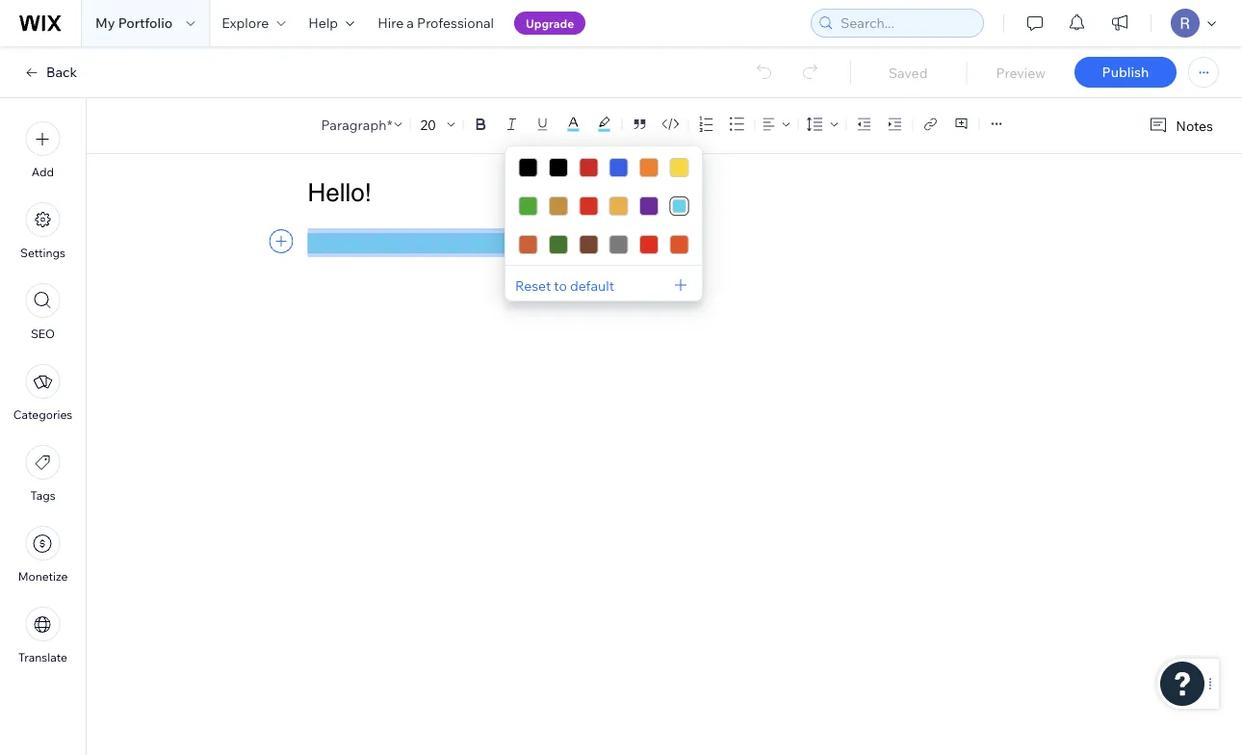 Task type: describe. For each thing, give the bounding box(es) containing it.
categories
[[13, 407, 72, 422]]

my portfolio
[[95, 14, 173, 31]]

seo button
[[26, 283, 60, 341]]

paragraph *
[[321, 116, 393, 133]]

introduction
[[308, 232, 408, 254]]

to for introduction
[[414, 232, 430, 254]]

monetize button
[[18, 526, 68, 584]]

hire a professional
[[378, 14, 494, 31]]

help button
[[297, 0, 366, 46]]

hire a professional link
[[366, 0, 506, 46]]

introduction to our store!
[[308, 232, 517, 254]]

monetize
[[18, 569, 68, 584]]

store!
[[468, 232, 517, 254]]

add button
[[26, 121, 60, 179]]

categories button
[[13, 364, 72, 422]]

my
[[95, 14, 115, 31]]

translate
[[18, 650, 67, 665]]

publish button
[[1075, 57, 1177, 88]]

Search... field
[[835, 10, 978, 37]]

Font Size field
[[419, 115, 440, 134]]



Task type: vqa. For each thing, say whether or not it's contained in the screenshot.
right upgrade 'button'
no



Task type: locate. For each thing, give the bounding box(es) containing it.
upgrade
[[526, 16, 574, 30]]

default
[[570, 277, 615, 294]]

settings
[[20, 246, 65, 260]]

upgrade button
[[514, 12, 586, 35]]

to left our
[[414, 232, 430, 254]]

translate button
[[18, 607, 67, 665]]

portfolio
[[118, 14, 173, 31]]

tags
[[30, 488, 55, 503]]

Add a Catchy Title text field
[[308, 178, 1008, 207]]

paragraph
[[321, 116, 387, 133]]

to
[[414, 232, 430, 254], [554, 277, 567, 294]]

explore
[[222, 14, 269, 31]]

reset
[[515, 277, 551, 294]]

1 vertical spatial to
[[554, 277, 567, 294]]

tags button
[[26, 445, 60, 503]]

a
[[407, 14, 414, 31]]

hire
[[378, 14, 404, 31]]

notes button
[[1142, 113, 1220, 139]]

our
[[435, 232, 463, 254]]

*
[[387, 116, 393, 133]]

add
[[32, 165, 54, 179]]

reset to default
[[515, 277, 615, 294]]

publish
[[1103, 64, 1150, 80]]

help
[[309, 14, 338, 31]]

0 vertical spatial to
[[414, 232, 430, 254]]

back button
[[23, 64, 77, 81]]

back
[[46, 64, 77, 80]]

0 horizontal spatial to
[[414, 232, 430, 254]]

to for reset
[[554, 277, 567, 294]]

professional
[[417, 14, 494, 31]]

menu containing add
[[0, 110, 86, 676]]

1 horizontal spatial to
[[554, 277, 567, 294]]

seo
[[31, 327, 55, 341]]

notes
[[1176, 117, 1214, 134]]

settings button
[[20, 202, 65, 260]]

to right reset
[[554, 277, 567, 294]]

menu
[[0, 110, 86, 676]]



